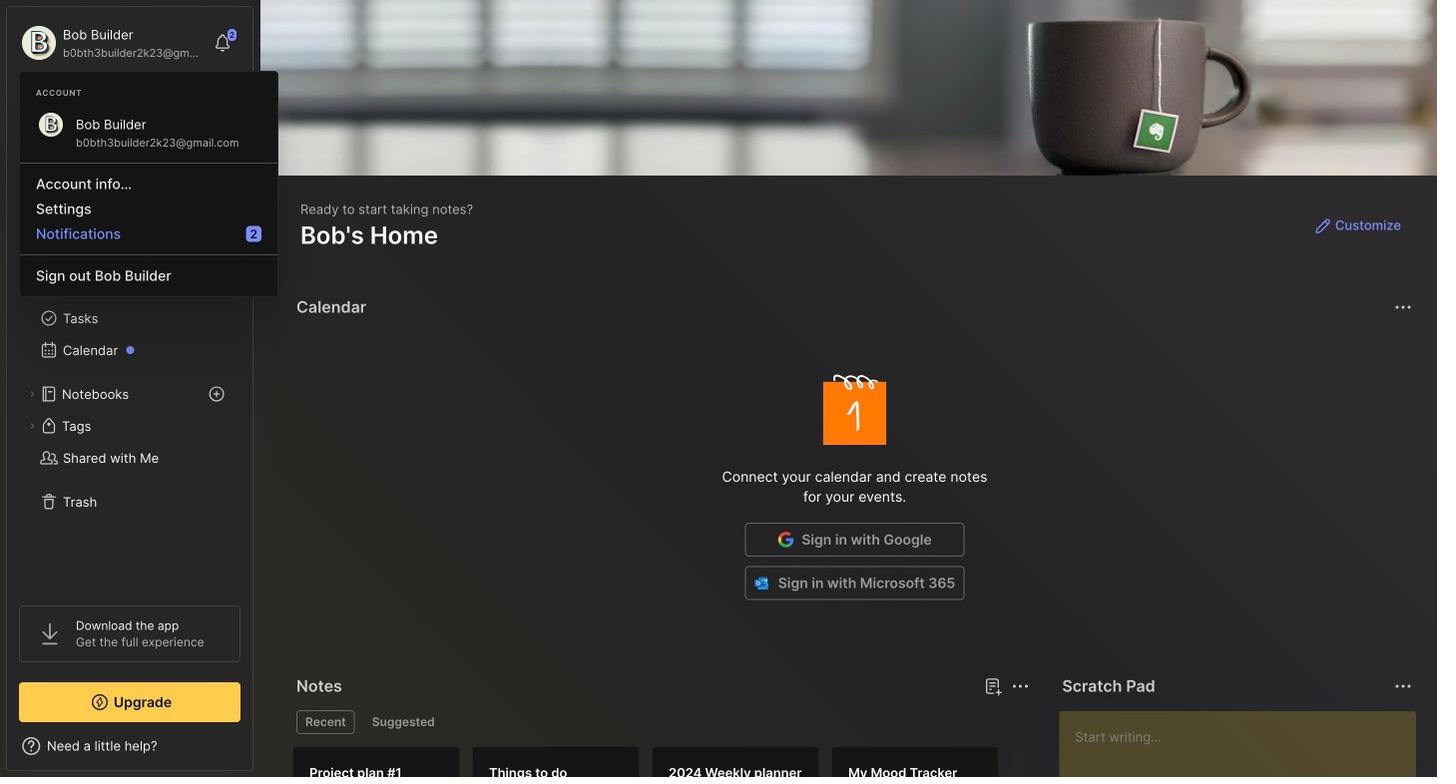 Task type: vqa. For each thing, say whether or not it's contained in the screenshot.
Start Writing… text box at the bottom right of page
yes



Task type: locate. For each thing, give the bounding box(es) containing it.
Search text field
[[55, 102, 214, 121]]

None search field
[[55, 99, 214, 123]]

tree inside main element
[[7, 195, 253, 588]]

tree
[[7, 195, 253, 588]]

row group
[[292, 747, 1191, 778]]

tab
[[296, 711, 355, 735], [363, 711, 444, 735]]

tab list
[[296, 711, 1026, 735]]

0 horizontal spatial tab
[[296, 711, 355, 735]]

1 tab from the left
[[296, 711, 355, 735]]

dropdown list menu
[[20, 155, 277, 288]]

click to collapse image
[[252, 741, 267, 765]]

main element
[[0, 0, 259, 778]]

Account field
[[19, 23, 204, 63]]

1 horizontal spatial tab
[[363, 711, 444, 735]]

2 tab from the left
[[363, 711, 444, 735]]

expand tags image
[[26, 420, 38, 432]]



Task type: describe. For each thing, give the bounding box(es) containing it.
Start writing… text field
[[1075, 712, 1415, 778]]

WHAT'S NEW field
[[7, 731, 253, 763]]

expand notebooks image
[[26, 388, 38, 400]]

none search field inside main element
[[55, 99, 214, 123]]



